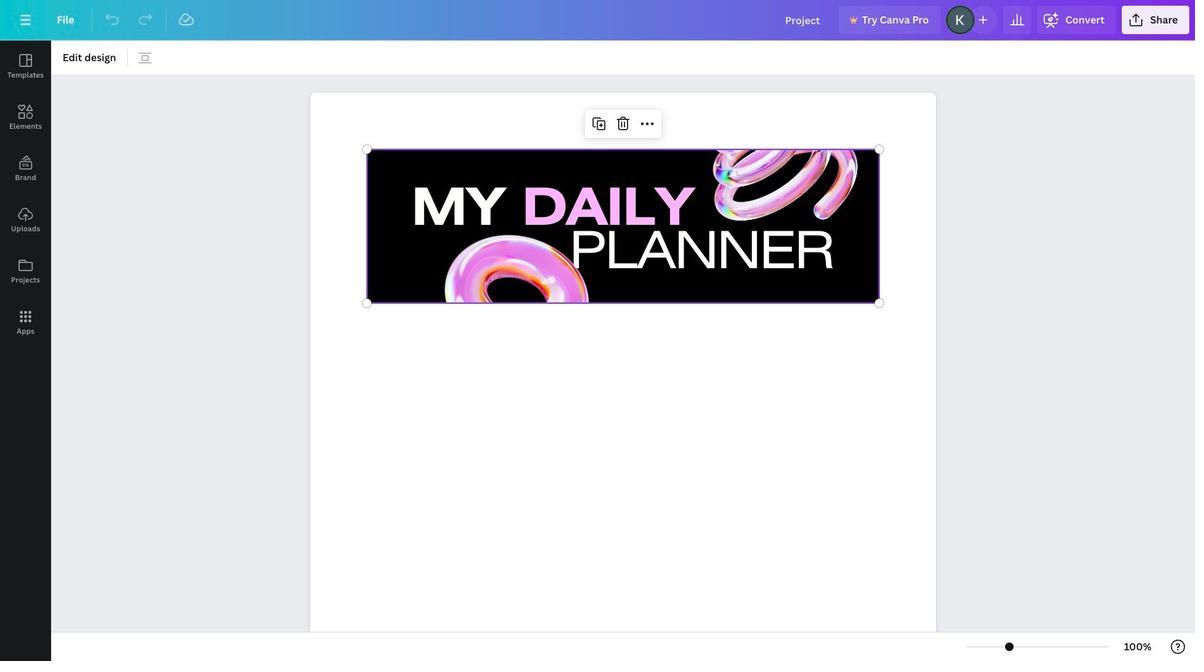 Task type: locate. For each thing, give the bounding box(es) containing it.
main menu bar
[[0, 0, 1196, 41]]

None text field
[[310, 85, 937, 661]]



Task type: vqa. For each thing, say whether or not it's contained in the screenshot.
Design title text field
yes



Task type: describe. For each thing, give the bounding box(es) containing it.
side panel tab list
[[0, 41, 51, 348]]

Design title text field
[[774, 6, 833, 34]]

Zoom button
[[1115, 636, 1161, 658]]



